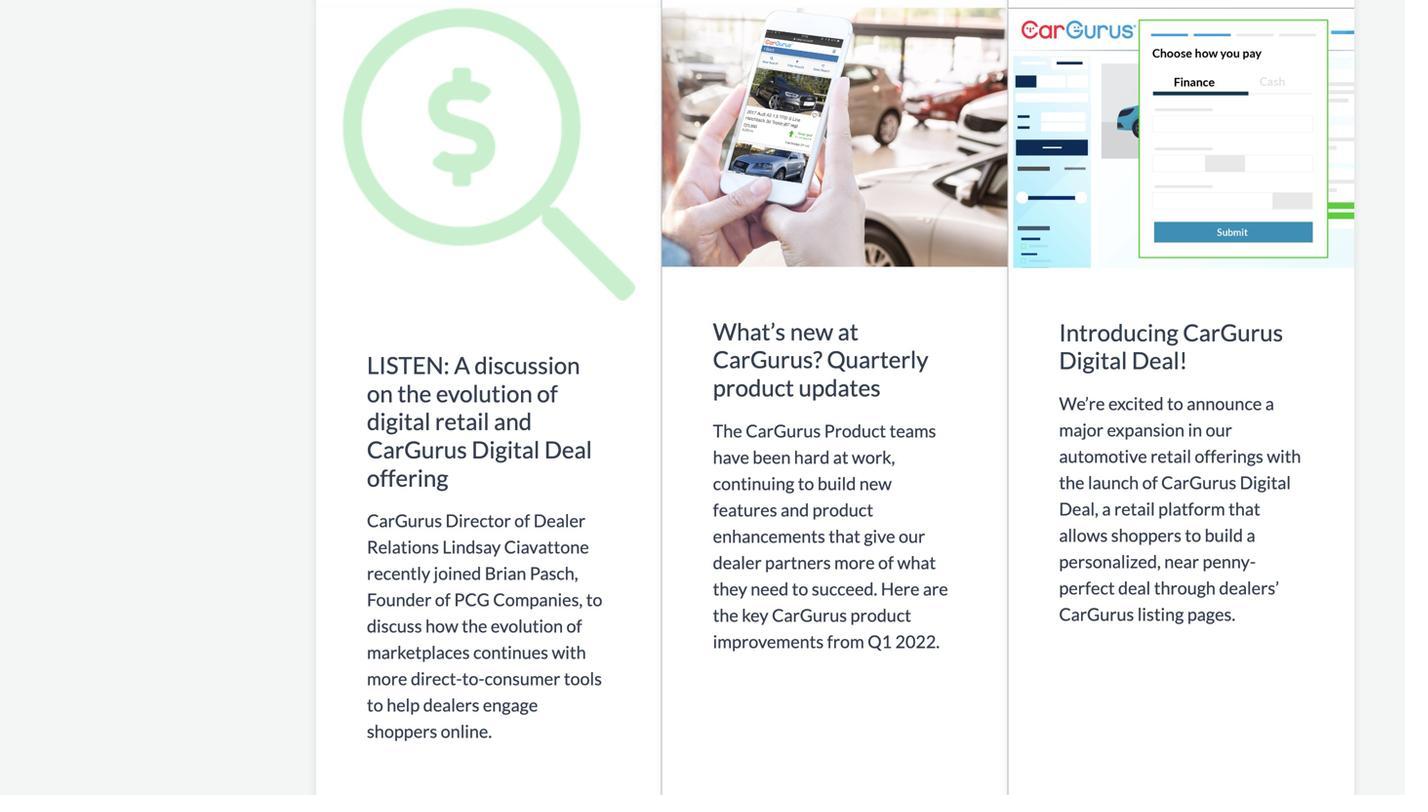 Task type: describe. For each thing, give the bounding box(es) containing it.
dealers'
[[1220, 577, 1280, 599]]

excited
[[1109, 393, 1164, 414]]

and inside the cargurus product teams have been hard at work, continuing to build new features and product enhancements that give our dealer partners more of what they need to succeed. here are the key cargurus product improvements from q1 2022.
[[781, 499, 810, 521]]

and inside listen: a discussion on the evolution of digital retail and cargurus digital deal offering
[[494, 408, 532, 436]]

more inside cargurus director of dealer relations lindsay ciavattone recently joined brian pasch, founder of pcg companies, to discuss how the evolution of marketplaces continues with more direct-to-consumer tools to help dealers engage shoppers online.
[[367, 668, 408, 690]]

how
[[426, 616, 459, 637]]

listing
[[1138, 604, 1185, 625]]

our inside we're excited to announce a major expansion in our automotive retail offerings with the launch of cargurus digital deal, a retail platform that allows shoppers to build a personalized, near penny- perfect deal through dealers' cargurus listing pages.
[[1206, 419, 1233, 441]]

retail inside listen: a discussion on the evolution of digital retail and cargurus digital deal offering
[[435, 408, 490, 436]]

launch
[[1088, 472, 1139, 493]]

evolution inside listen: a discussion on the evolution of digital retail and cargurus digital deal offering
[[436, 380, 533, 408]]

pages.
[[1188, 604, 1236, 625]]

work,
[[852, 446, 896, 468]]

the cargurus product teams have been hard at work, continuing to build new features and product enhancements that give our dealer partners more of what they need to succeed. here are the key cargurus product improvements from q1 2022.
[[713, 420, 949, 652]]

features
[[713, 499, 778, 521]]

continuing
[[713, 473, 795, 494]]

listen: a discussion on the evolution of digital retail and cargurus digital deal offering
[[367, 352, 592, 492]]

introducing
[[1060, 319, 1179, 346]]

listen:
[[367, 352, 450, 379]]

enhancements
[[713, 526, 826, 547]]

lindsay
[[443, 537, 501, 558]]

platform
[[1159, 498, 1226, 520]]

cargurus inside cargurus director of dealer relations lindsay ciavattone recently joined brian pasch, founder of pcg companies, to discuss how the evolution of marketplaces continues with more direct-to-consumer tools to help dealers engage shoppers online.
[[367, 510, 442, 532]]

build inside the cargurus product teams have been hard at work, continuing to build new features and product enhancements that give our dealer partners more of what they need to succeed. here are the key cargurus product improvements from q1 2022.
[[818, 473, 856, 494]]

continues
[[473, 642, 549, 664]]

engage
[[483, 695, 538, 716]]

marketplaces
[[367, 642, 470, 664]]

deal,
[[1060, 498, 1099, 520]]

direct-
[[411, 668, 462, 690]]

product
[[825, 420, 887, 442]]

at inside the cargurus product teams have been hard at work, continuing to build new features and product enhancements that give our dealer partners more of what they need to succeed. here are the key cargurus product improvements from q1 2022.
[[833, 446, 849, 468]]

to right excited at the right of page
[[1168, 393, 1184, 414]]

what's new at cargurus? quarterly product updates
[[713, 318, 929, 402]]

allows
[[1060, 525, 1108, 546]]

been
[[753, 446, 791, 468]]

director
[[446, 510, 511, 532]]

founder
[[367, 589, 432, 611]]

to left the 'help'
[[367, 695, 383, 716]]

key
[[742, 605, 769, 626]]

that inside we're excited to announce a major expansion in our automotive retail offerings with the launch of cargurus digital deal, a retail platform that allows shoppers to build a personalized, near penny- perfect deal through dealers' cargurus listing pages.
[[1229, 498, 1261, 520]]

introducing cargurus digital deal!
[[1060, 319, 1284, 375]]

new inside the cargurus product teams have been hard at work, continuing to build new features and product enhancements that give our dealer partners more of what they need to succeed. here are the key cargurus product improvements from q1 2022.
[[860, 473, 892, 494]]

penny-
[[1203, 551, 1257, 572]]

hard
[[794, 446, 830, 468]]

in
[[1189, 419, 1203, 441]]

near
[[1165, 551, 1200, 572]]

pcg
[[454, 589, 490, 611]]

digital inside introducing cargurus digital deal!
[[1060, 347, 1128, 375]]

expansion
[[1108, 419, 1185, 441]]

online.
[[441, 721, 492, 743]]

to down partners
[[792, 578, 809, 600]]

deal
[[545, 436, 592, 464]]

cargurus director of dealer relations lindsay ciavattone recently joined brian pasch, founder of pcg companies, to discuss how the evolution of marketplaces continues with more direct-to-consumer tools to help dealers engage shoppers online.
[[367, 510, 603, 743]]

of up how
[[435, 589, 451, 611]]

companies,
[[493, 589, 583, 611]]

digital
[[367, 408, 431, 436]]

dealers
[[423, 695, 480, 716]]

here
[[881, 578, 920, 600]]

2 horizontal spatial a
[[1266, 393, 1275, 414]]

pasch,
[[530, 563, 578, 584]]

dealer
[[534, 510, 586, 532]]

the inside we're excited to announce a major expansion in our automotive retail offerings with the launch of cargurus digital deal, a retail platform that allows shoppers to build a personalized, near penny- perfect deal through dealers' cargurus listing pages.
[[1060, 472, 1085, 493]]

on
[[367, 380, 393, 408]]

deal!
[[1132, 347, 1188, 375]]

to down "hard"
[[798, 473, 815, 494]]

partners
[[765, 552, 831, 573]]

through
[[1155, 577, 1216, 599]]

they
[[713, 578, 748, 600]]

need
[[751, 578, 789, 600]]

are
[[923, 578, 949, 600]]

we're
[[1060, 393, 1106, 414]]

shoppers inside cargurus director of dealer relations lindsay ciavattone recently joined brian pasch, founder of pcg companies, to discuss how the evolution of marketplaces continues with more direct-to-consumer tools to help dealers engage shoppers online.
[[367, 721, 438, 743]]

1 horizontal spatial a
[[1247, 525, 1256, 546]]

more inside the cargurus product teams have been hard at work, continuing to build new features and product enhancements that give our dealer partners more of what they need to succeed. here are the key cargurus product improvements from q1 2022.
[[835, 552, 875, 573]]

we're excited to announce a major expansion in our automotive retail offerings with the launch of cargurus digital deal, a retail platform that allows shoppers to build a personalized, near penny- perfect deal through dealers' cargurus listing pages.
[[1060, 393, 1302, 625]]

q1
[[868, 631, 892, 652]]

the inside listen: a discussion on the evolution of digital retail and cargurus digital deal offering
[[398, 380, 432, 408]]

of inside the cargurus product teams have been hard at work, continuing to build new features and product enhancements that give our dealer partners more of what they need to succeed. here are the key cargurus product improvements from q1 2022.
[[879, 552, 894, 573]]

ciavattone
[[504, 537, 589, 558]]

deal
[[1119, 577, 1151, 599]]

3 image to illustrate article content image from the left
[[1009, 8, 1355, 268]]



Task type: vqa. For each thing, say whether or not it's contained in the screenshot.
topmost TAKEAWAYS.
no



Task type: locate. For each thing, give the bounding box(es) containing it.
of inside listen: a discussion on the evolution of digital retail and cargurus digital deal offering
[[537, 380, 558, 408]]

cargurus inside listen: a discussion on the evolution of digital retail and cargurus digital deal offering
[[367, 436, 467, 464]]

retail
[[435, 408, 490, 436], [1151, 446, 1192, 467], [1115, 498, 1156, 520]]

0 vertical spatial that
[[1229, 498, 1261, 520]]

evolution down a on the top of page
[[436, 380, 533, 408]]

image to illustrate article content image
[[316, 8, 662, 301], [663, 8, 1008, 267], [1009, 8, 1355, 268]]

1 vertical spatial more
[[367, 668, 408, 690]]

0 vertical spatial new
[[791, 318, 834, 345]]

with right offerings
[[1268, 446, 1302, 467]]

cargurus?
[[713, 346, 823, 374]]

tools
[[564, 668, 602, 690]]

1 vertical spatial retail
[[1151, 446, 1192, 467]]

a up penny-
[[1247, 525, 1256, 546]]

cargurus down succeed.
[[772, 605, 847, 626]]

relations
[[367, 537, 439, 558]]

shoppers down the 'help'
[[367, 721, 438, 743]]

0 vertical spatial more
[[835, 552, 875, 573]]

2 horizontal spatial digital
[[1240, 472, 1292, 493]]

the up deal,
[[1060, 472, 1085, 493]]

that inside the cargurus product teams have been hard at work, continuing to build new features and product enhancements that give our dealer partners more of what they need to succeed. here are the key cargurus product improvements from q1 2022.
[[829, 526, 861, 547]]

retail down a on the top of page
[[435, 408, 490, 436]]

a right 'announce'
[[1266, 393, 1275, 414]]

1 horizontal spatial and
[[781, 499, 810, 521]]

evolution
[[436, 380, 533, 408], [491, 616, 563, 637]]

with inside we're excited to announce a major expansion in our automotive retail offerings with the launch of cargurus digital deal, a retail platform that allows shoppers to build a personalized, near penny- perfect deal through dealers' cargurus listing pages.
[[1268, 446, 1302, 467]]

at up quarterly at the top of the page
[[838, 318, 859, 345]]

more up succeed.
[[835, 552, 875, 573]]

1 vertical spatial evolution
[[491, 616, 563, 637]]

0 horizontal spatial new
[[791, 318, 834, 345]]

the down the listen:
[[398, 380, 432, 408]]

what's
[[713, 318, 786, 345]]

improvements
[[713, 631, 824, 652]]

0 horizontal spatial with
[[552, 642, 586, 664]]

0 horizontal spatial digital
[[472, 436, 540, 464]]

0 horizontal spatial more
[[367, 668, 408, 690]]

what
[[898, 552, 936, 573]]

that
[[1229, 498, 1261, 520], [829, 526, 861, 547]]

0 horizontal spatial our
[[899, 526, 926, 547]]

with
[[1268, 446, 1302, 467], [552, 642, 586, 664]]

1 horizontal spatial with
[[1268, 446, 1302, 467]]

1 vertical spatial and
[[781, 499, 810, 521]]

product up q1
[[851, 605, 912, 626]]

1 vertical spatial shoppers
[[367, 721, 438, 743]]

0 vertical spatial digital
[[1060, 347, 1128, 375]]

0 vertical spatial product
[[713, 374, 795, 402]]

1 vertical spatial new
[[860, 473, 892, 494]]

consumer
[[485, 668, 561, 690]]

0 vertical spatial with
[[1268, 446, 1302, 467]]

0 vertical spatial at
[[838, 318, 859, 345]]

give
[[864, 526, 896, 547]]

to
[[1168, 393, 1184, 414], [798, 473, 815, 494], [1186, 525, 1202, 546], [792, 578, 809, 600], [586, 589, 603, 611], [367, 695, 383, 716]]

have
[[713, 446, 750, 468]]

succeed.
[[812, 578, 878, 600]]

quarterly
[[827, 346, 929, 374]]

build down "hard"
[[818, 473, 856, 494]]

2 horizontal spatial image to illustrate article content image
[[1009, 8, 1355, 268]]

a down launch
[[1103, 498, 1111, 520]]

digital down offerings
[[1240, 472, 1292, 493]]

cargurus up platform
[[1162, 472, 1237, 493]]

1 vertical spatial digital
[[472, 436, 540, 464]]

0 horizontal spatial shoppers
[[367, 721, 438, 743]]

with up tools
[[552, 642, 586, 664]]

1 horizontal spatial that
[[1229, 498, 1261, 520]]

dealer
[[713, 552, 762, 573]]

our
[[1206, 419, 1233, 441], [899, 526, 926, 547]]

1 vertical spatial at
[[833, 446, 849, 468]]

digital left deal at the left of the page
[[472, 436, 540, 464]]

a
[[1266, 393, 1275, 414], [1103, 498, 1111, 520], [1247, 525, 1256, 546]]

of down companies,
[[567, 616, 582, 637]]

our right "in"
[[1206, 419, 1233, 441]]

digital
[[1060, 347, 1128, 375], [472, 436, 540, 464], [1240, 472, 1292, 493]]

more up the 'help'
[[367, 668, 408, 690]]

offering
[[367, 464, 449, 492]]

with inside cargurus director of dealer relations lindsay ciavattone recently joined brian pasch, founder of pcg companies, to discuss how the evolution of marketplaces continues with more direct-to-consumer tools to help dealers engage shoppers online.
[[552, 642, 586, 664]]

2 vertical spatial a
[[1247, 525, 1256, 546]]

0 horizontal spatial that
[[829, 526, 861, 547]]

new up cargurus?
[[791, 318, 834, 345]]

the down they
[[713, 605, 739, 626]]

cargurus
[[1184, 319, 1284, 346], [746, 420, 821, 442], [367, 436, 467, 464], [1162, 472, 1237, 493], [367, 510, 442, 532], [1060, 604, 1135, 625], [772, 605, 847, 626]]

1 vertical spatial our
[[899, 526, 926, 547]]

of down give
[[879, 552, 894, 573]]

new down work,
[[860, 473, 892, 494]]

0 vertical spatial build
[[818, 473, 856, 494]]

cargurus down perfect
[[1060, 604, 1135, 625]]

the down pcg
[[462, 616, 488, 637]]

product inside what's new at cargurus? quarterly product updates
[[713, 374, 795, 402]]

0 vertical spatial and
[[494, 408, 532, 436]]

to right companies,
[[586, 589, 603, 611]]

of
[[537, 380, 558, 408], [1143, 472, 1159, 493], [515, 510, 530, 532], [879, 552, 894, 573], [435, 589, 451, 611], [567, 616, 582, 637]]

and up enhancements
[[781, 499, 810, 521]]

cargurus inside introducing cargurus digital deal!
[[1184, 319, 1284, 346]]

and down discussion
[[494, 408, 532, 436]]

0 vertical spatial a
[[1266, 393, 1275, 414]]

to-
[[462, 668, 485, 690]]

perfect
[[1060, 577, 1115, 599]]

product
[[713, 374, 795, 402], [813, 499, 874, 521], [851, 605, 912, 626]]

1 horizontal spatial shoppers
[[1112, 525, 1182, 546]]

shoppers inside we're excited to announce a major expansion in our automotive retail offerings with the launch of cargurus digital deal, a retail platform that allows shoppers to build a personalized, near penny- perfect deal through dealers' cargurus listing pages.
[[1112, 525, 1182, 546]]

discussion
[[475, 352, 580, 379]]

evolution down companies,
[[491, 616, 563, 637]]

discuss
[[367, 616, 422, 637]]

at
[[838, 318, 859, 345], [833, 446, 849, 468]]

product down cargurus?
[[713, 374, 795, 402]]

2 vertical spatial digital
[[1240, 472, 1292, 493]]

to down platform
[[1186, 525, 1202, 546]]

0 horizontal spatial a
[[1103, 498, 1111, 520]]

cargurus up relations
[[367, 510, 442, 532]]

digital down introducing
[[1060, 347, 1128, 375]]

image to illustrate article content image for the
[[316, 8, 662, 301]]

shoppers
[[1112, 525, 1182, 546], [367, 721, 438, 743]]

help
[[387, 695, 420, 716]]

from
[[828, 631, 865, 652]]

cargurus up offering
[[367, 436, 467, 464]]

retail down "in"
[[1151, 446, 1192, 467]]

2 vertical spatial retail
[[1115, 498, 1156, 520]]

at inside what's new at cargurus? quarterly product updates
[[838, 318, 859, 345]]

a
[[454, 352, 470, 379]]

build up penny-
[[1205, 525, 1244, 546]]

build inside we're excited to announce a major expansion in our automotive retail offerings with the launch of cargurus digital deal, a retail platform that allows shoppers to build a personalized, near penny- perfect deal through dealers' cargurus listing pages.
[[1205, 525, 1244, 546]]

0 vertical spatial shoppers
[[1112, 525, 1182, 546]]

0 horizontal spatial and
[[494, 408, 532, 436]]

recently
[[367, 563, 431, 584]]

that right platform
[[1229, 498, 1261, 520]]

digital inside we're excited to announce a major expansion in our automotive retail offerings with the launch of cargurus digital deal, a retail platform that allows shoppers to build a personalized, near penny- perfect deal through dealers' cargurus listing pages.
[[1240, 472, 1292, 493]]

new inside what's new at cargurus? quarterly product updates
[[791, 318, 834, 345]]

of up "ciavattone"
[[515, 510, 530, 532]]

teams
[[890, 420, 937, 442]]

0 vertical spatial retail
[[435, 408, 490, 436]]

and
[[494, 408, 532, 436], [781, 499, 810, 521]]

1 horizontal spatial build
[[1205, 525, 1244, 546]]

our inside the cargurus product teams have been hard at work, continuing to build new features and product enhancements that give our dealer partners more of what they need to succeed. here are the key cargurus product improvements from q1 2022.
[[899, 526, 926, 547]]

of right launch
[[1143, 472, 1159, 493]]

personalized,
[[1060, 551, 1162, 572]]

offerings
[[1195, 446, 1264, 467]]

1 vertical spatial a
[[1103, 498, 1111, 520]]

at right "hard"
[[833, 446, 849, 468]]

the inside the cargurus product teams have been hard at work, continuing to build new features and product enhancements that give our dealer partners more of what they need to succeed. here are the key cargurus product improvements from q1 2022.
[[713, 605, 739, 626]]

2 vertical spatial product
[[851, 605, 912, 626]]

our up what
[[899, 526, 926, 547]]

0 horizontal spatial image to illustrate article content image
[[316, 8, 662, 301]]

more
[[835, 552, 875, 573], [367, 668, 408, 690]]

2022.
[[896, 631, 940, 652]]

0 horizontal spatial build
[[818, 473, 856, 494]]

joined brian
[[434, 563, 527, 584]]

updates
[[799, 374, 881, 402]]

evolution inside cargurus director of dealer relations lindsay ciavattone recently joined brian pasch, founder of pcg companies, to discuss how the evolution of marketplaces continues with more direct-to-consumer tools to help dealers engage shoppers online.
[[491, 616, 563, 637]]

that left give
[[829, 526, 861, 547]]

of down discussion
[[537, 380, 558, 408]]

1 vertical spatial that
[[829, 526, 861, 547]]

announce
[[1187, 393, 1263, 414]]

the
[[713, 420, 743, 442]]

1 horizontal spatial digital
[[1060, 347, 1128, 375]]

2 image to illustrate article content image from the left
[[663, 8, 1008, 267]]

1 horizontal spatial our
[[1206, 419, 1233, 441]]

1 horizontal spatial new
[[860, 473, 892, 494]]

retail down launch
[[1115, 498, 1156, 520]]

build
[[818, 473, 856, 494], [1205, 525, 1244, 546]]

the inside cargurus director of dealer relations lindsay ciavattone recently joined brian pasch, founder of pcg companies, to discuss how the evolution of marketplaces continues with more direct-to-consumer tools to help dealers engage shoppers online.
[[462, 616, 488, 637]]

1 image to illustrate article content image from the left
[[316, 8, 662, 301]]

of inside we're excited to announce a major expansion in our automotive retail offerings with the launch of cargurus digital deal, a retail platform that allows shoppers to build a personalized, near penny- perfect deal through dealers' cargurus listing pages.
[[1143, 472, 1159, 493]]

major
[[1060, 419, 1104, 441]]

0 vertical spatial evolution
[[436, 380, 533, 408]]

cargurus up been at the bottom
[[746, 420, 821, 442]]

1 vertical spatial build
[[1205, 525, 1244, 546]]

1 vertical spatial with
[[552, 642, 586, 664]]

0 vertical spatial our
[[1206, 419, 1233, 441]]

cargurus up 'announce'
[[1184, 319, 1284, 346]]

digital inside listen: a discussion on the evolution of digital retail and cargurus digital deal offering
[[472, 436, 540, 464]]

1 horizontal spatial more
[[835, 552, 875, 573]]

shoppers up "near"
[[1112, 525, 1182, 546]]

1 vertical spatial product
[[813, 499, 874, 521]]

product up give
[[813, 499, 874, 521]]

automotive
[[1060, 446, 1148, 467]]

image to illustrate article content image for quarterly
[[663, 8, 1008, 267]]

1 horizontal spatial image to illustrate article content image
[[663, 8, 1008, 267]]



